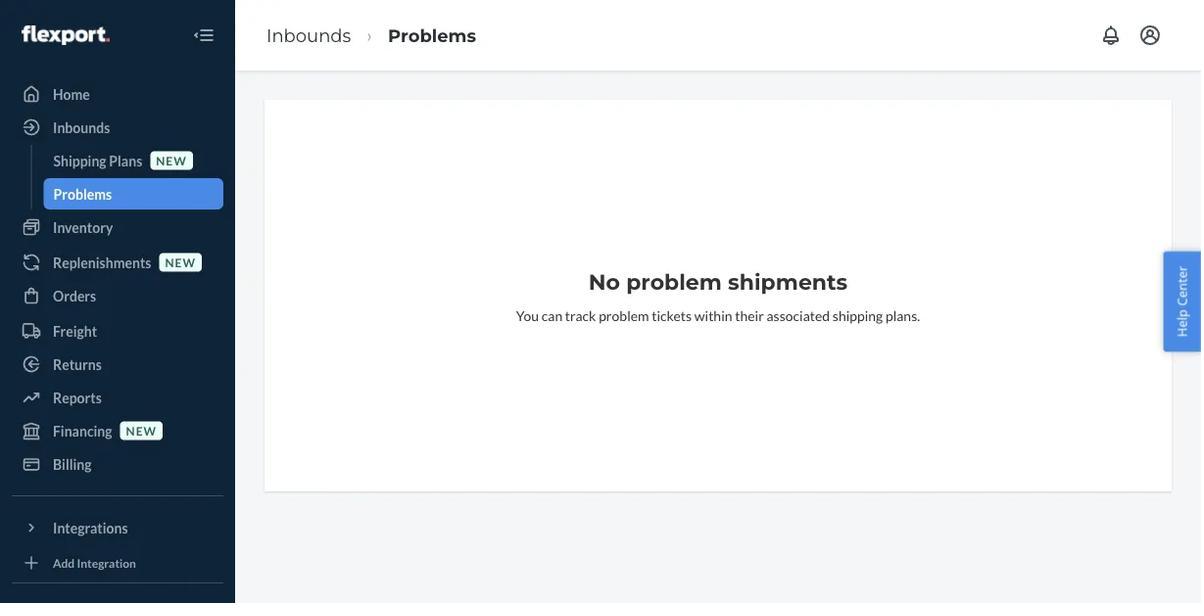 Task type: locate. For each thing, give the bounding box(es) containing it.
problem down no
[[599, 307, 649, 324]]

1 vertical spatial inbounds
[[53, 119, 110, 136]]

problem
[[626, 269, 722, 295], [599, 307, 649, 324]]

new right plans
[[156, 153, 187, 167]]

1 horizontal spatial problems link
[[388, 24, 476, 46]]

1 horizontal spatial problems
[[388, 24, 476, 46]]

add integration link
[[12, 552, 223, 575]]

new
[[156, 153, 187, 167], [165, 255, 196, 269], [126, 424, 157, 438]]

0 vertical spatial problems
[[388, 24, 476, 46]]

their
[[735, 307, 764, 324]]

financing
[[53, 423, 112, 439]]

0 vertical spatial problem
[[626, 269, 722, 295]]

0 vertical spatial new
[[156, 153, 187, 167]]

help center button
[[1163, 251, 1201, 352]]

shipping plans
[[53, 152, 142, 169]]

problems inside breadcrumbs navigation
[[388, 24, 476, 46]]

0 horizontal spatial problems
[[53, 186, 112, 202]]

billing
[[53, 456, 92, 473]]

within
[[694, 307, 732, 324]]

1 vertical spatial problem
[[599, 307, 649, 324]]

0 horizontal spatial problems link
[[44, 178, 223, 210]]

new down reports link
[[126, 424, 157, 438]]

1 horizontal spatial inbounds link
[[266, 24, 351, 46]]

open notifications image
[[1099, 24, 1123, 47]]

0 vertical spatial problems link
[[388, 24, 476, 46]]

0 vertical spatial inbounds
[[266, 24, 351, 46]]

2 vertical spatial new
[[126, 424, 157, 438]]

1 horizontal spatial inbounds
[[266, 24, 351, 46]]

help
[[1173, 310, 1191, 337]]

you can track problem tickets within their associated shipping plans.
[[516, 307, 920, 324]]

reports
[[53, 389, 102, 406]]

freight link
[[12, 315, 223, 347]]

inbounds
[[266, 24, 351, 46], [53, 119, 110, 136]]

problems
[[388, 24, 476, 46], [53, 186, 112, 202]]

inbounds link inside breadcrumbs navigation
[[266, 24, 351, 46]]

0 vertical spatial inbounds link
[[266, 24, 351, 46]]

returns
[[53, 356, 102, 373]]

problems link
[[388, 24, 476, 46], [44, 178, 223, 210]]

no problem shipments
[[589, 269, 848, 295]]

new up orders link
[[165, 255, 196, 269]]

problem up tickets
[[626, 269, 722, 295]]

returns link
[[12, 349, 223, 380]]

inbounds link
[[266, 24, 351, 46], [12, 112, 223, 143]]

0 horizontal spatial inbounds
[[53, 119, 110, 136]]

track
[[565, 307, 596, 324]]

1 vertical spatial problems link
[[44, 178, 223, 210]]

0 horizontal spatial inbounds link
[[12, 112, 223, 143]]

billing link
[[12, 449, 223, 480]]

1 vertical spatial inbounds link
[[12, 112, 223, 143]]

freight
[[53, 323, 97, 339]]

1 vertical spatial new
[[165, 255, 196, 269]]

integrations button
[[12, 512, 223, 544]]



Task type: describe. For each thing, give the bounding box(es) containing it.
close navigation image
[[192, 24, 216, 47]]

home
[[53, 86, 90, 102]]

add integration
[[53, 556, 136, 570]]

inventory
[[53, 219, 113, 236]]

add
[[53, 556, 75, 570]]

help center
[[1173, 266, 1191, 337]]

center
[[1173, 266, 1191, 306]]

inbounds inside breadcrumbs navigation
[[266, 24, 351, 46]]

plans.
[[886, 307, 920, 324]]

flexport logo image
[[22, 25, 110, 45]]

integrations
[[53, 520, 128, 536]]

plans
[[109, 152, 142, 169]]

tickets
[[652, 307, 692, 324]]

shipments
[[728, 269, 848, 295]]

orders link
[[12, 280, 223, 312]]

open account menu image
[[1138, 24, 1162, 47]]

new for shipping plans
[[156, 153, 187, 167]]

shipping
[[53, 152, 106, 169]]

1 vertical spatial problems
[[53, 186, 112, 202]]

replenishments
[[53, 254, 151, 271]]

no
[[589, 269, 620, 295]]

home link
[[12, 78, 223, 110]]

can
[[542, 307, 563, 324]]

breadcrumbs navigation
[[251, 7, 492, 64]]

shipping
[[833, 307, 883, 324]]

orders
[[53, 288, 96, 304]]

integration
[[77, 556, 136, 570]]

problems link inside breadcrumbs navigation
[[388, 24, 476, 46]]

you
[[516, 307, 539, 324]]

new for replenishments
[[165, 255, 196, 269]]

associated
[[767, 307, 830, 324]]

inventory link
[[12, 212, 223, 243]]

reports link
[[12, 382, 223, 413]]

new for financing
[[126, 424, 157, 438]]



Task type: vqa. For each thing, say whether or not it's contained in the screenshot.
Cost
no



